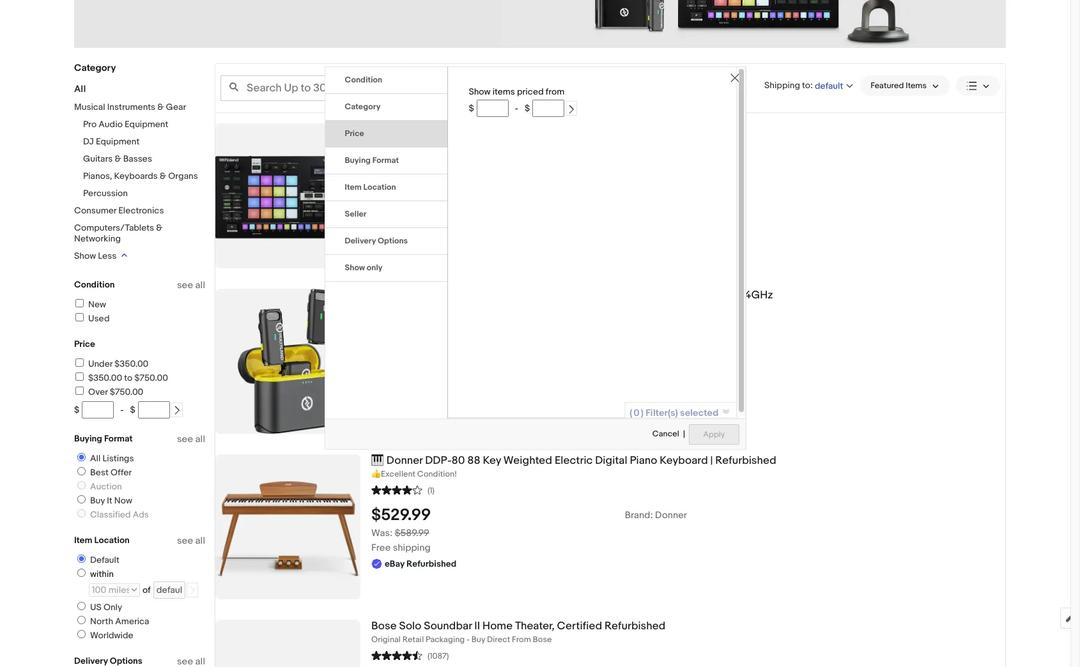 Task type: vqa. For each thing, say whether or not it's contained in the screenshot.
second a from the right
no



Task type: describe. For each thing, give the bounding box(es) containing it.
see all for best offer
[[177, 434, 205, 446]]

Buy It Now radio
[[77, 496, 86, 504]]

keyboard
[[660, 455, 708, 468]]

used
[[88, 313, 110, 324]]

lark
[[421, 289, 441, 302]]

north
[[90, 617, 113, 627]]

4.5 out of 5 stars image
[[372, 650, 423, 662]]

cancel
[[653, 429, 680, 440]]

submit price range image for maximum value "text field" related to minimum value text field
[[567, 105, 576, 114]]

buy inside bose solo soundbar ii home theater, certified refurbished original retail packaging - buy direct from bose
[[472, 635, 486, 645]]

88
[[468, 455, 481, 468]]

m1
[[444, 289, 457, 302]]

0 vertical spatial equipment
[[125, 119, 168, 130]]

refurbished right "studio"
[[574, 123, 635, 136]]

america
[[115, 617, 149, 627]]

guitars
[[83, 153, 113, 164]]

items
[[493, 87, 515, 97]]

soundbar
[[424, 620, 472, 633]]

& left gear
[[158, 102, 164, 113]]

Used checkbox
[[75, 313, 84, 322]]

musical
[[74, 102, 105, 113]]

electronics
[[118, 205, 164, 216]]

now
[[114, 496, 132, 507]]

& down electronics
[[156, 223, 163, 233]]

3 see from the top
[[177, 535, 193, 547]]

0 vertical spatial buying
[[345, 156, 371, 166]]

pianos, keyboards & organs link
[[83, 171, 198, 182]]

to
[[124, 373, 133, 384]]

us only
[[90, 602, 122, 613]]

audio
[[99, 119, 123, 130]]

all listings
[[90, 453, 134, 464]]

shipping
[[393, 542, 431, 554]]

all for all musical instruments & gear pro audio equipment dj equipment guitars & basses pianos, keyboards & organs percussion consumer electronics computers/tablets & networking show less
[[74, 83, 86, 95]]

studio
[[539, 123, 571, 136]]

all musical instruments & gear pro audio equipment dj equipment guitars & basses pianos, keyboards & organs percussion consumer electronics computers/tablets & networking show less
[[74, 83, 198, 262]]

Minimum Value text field
[[82, 402, 114, 419]]

us only link
[[72, 602, 125, 613]]

only
[[367, 263, 383, 273]]

1 vertical spatial format
[[104, 434, 133, 444]]

wireless
[[459, 289, 502, 302]]

all listings link
[[72, 453, 137, 464]]

auction link
[[72, 482, 124, 492]]

& down dj equipment link
[[115, 153, 121, 164]]

& left "organs"
[[160, 171, 166, 182]]

percussion
[[83, 188, 128, 199]]

donner for brand:
[[656, 510, 688, 522]]

2 ebay from the top
[[385, 336, 405, 347]]

roland verselab mv-1 production studio refurbished
[[372, 123, 635, 136]]

bose solo soundbar ii home theater, certified refurbished original retail packaging - buy direct from bose
[[372, 620, 666, 645]]

refurbished inside bose solo soundbar ii home theater, certified refurbished original retail packaging - buy direct from bose
[[605, 620, 666, 633]]

$ for minimum value text field
[[469, 103, 474, 114]]

refurbished down lark
[[407, 336, 457, 347]]

ebay for $527.99
[[385, 185, 405, 196]]

- inside bose solo soundbar ii home theater, certified refurbished original retail packaging - buy direct from bose
[[467, 635, 470, 645]]

consumer electronics link
[[74, 205, 164, 216]]

Best Offer radio
[[77, 468, 86, 476]]

0 vertical spatial item
[[345, 183, 362, 193]]

north america link
[[72, 617, 152, 627]]

refurbished inside "🎹 donner ddp-80 88 key weighted electric digital piano keyboard | refurbished 👍excellent condition!"
[[716, 455, 777, 468]]

show inside all musical instruments & gear pro audio equipment dj equipment guitars & basses pianos, keyboards & organs percussion consumer electronics computers/tablets & networking show less
[[74, 251, 96, 262]]

classified ads link
[[72, 510, 151, 521]]

ebay for $529.99
[[385, 559, 405, 570]]

0 vertical spatial bose
[[372, 620, 397, 633]]

$350.00 to $750.00 link
[[74, 373, 168, 384]]

114 watching
[[372, 168, 426, 180]]

(1)
[[428, 486, 435, 496]]

$350.00 to $750.00 checkbox
[[75, 373, 84, 381]]

0 vertical spatial category
[[74, 62, 116, 74]]

Minimum Value text field
[[477, 100, 509, 117]]

brand:
[[625, 510, 653, 522]]

0 vertical spatial format
[[373, 156, 399, 166]]

1 horizontal spatial bose
[[533, 635, 552, 645]]

all for all listings
[[90, 453, 101, 464]]

1 vertical spatial location
[[94, 535, 130, 546]]

4 out of 5 stars image
[[372, 484, 423, 496]]

microphone,
[[544, 289, 607, 302]]

worldwide
[[90, 631, 133, 641]]

1
[[475, 123, 479, 136]]

hollyland
[[372, 289, 418, 302]]

from
[[512, 635, 531, 645]]

🎹 donner ddp-80 88 key weighted electric digital piano keyboard | refurbished link
[[372, 455, 1006, 468]]

show less button
[[74, 251, 128, 262]]

🎹 donner ddp-80 88 key weighted electric digital piano keyboard | refurbished image
[[216, 455, 361, 600]]

1 vertical spatial options
[[110, 656, 143, 667]]

donner for 🎹
[[387, 455, 423, 468]]

(1087)
[[428, 652, 449, 662]]

best offer
[[90, 468, 132, 478]]

over $750.00
[[88, 387, 143, 398]]

direct
[[487, 635, 511, 645]]

results
[[539, 83, 569, 93]]

show items priced from
[[469, 87, 565, 97]]

keyboards
[[114, 171, 158, 182]]

classified ads
[[90, 510, 149, 521]]

worldwide link
[[72, 631, 136, 641]]

bose solo soundbar ii home theater, certified refurbished link
[[372, 620, 1006, 634]]

show for show only
[[345, 263, 365, 273]]

from
[[546, 87, 565, 97]]

- for minimum value text field
[[515, 103, 519, 114]]

Over $750.00 checkbox
[[75, 387, 84, 395]]

packaging
[[426, 635, 465, 645]]

instruments
[[107, 102, 156, 113]]

ii
[[475, 620, 480, 633]]

Auction radio
[[77, 482, 86, 490]]

see all button for used
[[177, 279, 205, 292]]

Apply submit
[[690, 425, 740, 445]]

percussion link
[[83, 188, 128, 199]]

organs
[[168, 171, 198, 182]]

theater,
[[515, 620, 555, 633]]

0 horizontal spatial condition
[[74, 279, 115, 290]]

0 horizontal spatial item
[[74, 535, 92, 546]]

electric
[[555, 455, 593, 468]]

583 results
[[521, 83, 569, 93]]

656ft
[[707, 289, 734, 302]]

$589.99
[[395, 528, 430, 540]]

default link
[[72, 555, 122, 566]]

refurbished down shipping
[[407, 559, 457, 570]]

computers/tablets & networking link
[[74, 223, 163, 244]]

3 all from the top
[[195, 535, 205, 547]]

key
[[483, 455, 501, 468]]

1 horizontal spatial item location
[[345, 183, 396, 193]]

Original Retail Packaging - Buy Direct From Bose text field
[[372, 635, 1006, 646]]

0 horizontal spatial delivery
[[74, 656, 108, 667]]

ddp-
[[425, 455, 452, 468]]

it
[[107, 496, 112, 507]]

computers/tablets
[[74, 223, 154, 233]]

certified
[[557, 620, 603, 633]]

musical instruments & gear link
[[74, 102, 186, 113]]

all for best offer
[[195, 434, 205, 446]]



Task type: locate. For each thing, give the bounding box(es) containing it.
buying format
[[345, 156, 399, 166], [74, 434, 133, 444]]

delivery up the show only
[[345, 236, 376, 246]]

2 horizontal spatial -
[[515, 103, 519, 114]]

north america
[[90, 617, 149, 627]]

80
[[452, 455, 465, 468]]

1 vertical spatial ebay refurbished
[[385, 336, 457, 347]]

0 vertical spatial donner
[[387, 455, 423, 468]]

0 vertical spatial location
[[364, 183, 396, 193]]

1 vertical spatial condition
[[74, 279, 115, 290]]

price left roland
[[345, 129, 364, 139]]

- down over $750.00
[[120, 405, 124, 416]]

item location
[[345, 183, 396, 193], [74, 535, 130, 546]]

0 vertical spatial options
[[378, 236, 408, 246]]

North America radio
[[77, 617, 86, 625]]

buy left the it
[[90, 496, 105, 507]]

new link
[[74, 299, 106, 310]]

1 vertical spatial donner
[[656, 510, 688, 522]]

$ down priced
[[525, 103, 530, 114]]

0 horizontal spatial donner
[[387, 455, 423, 468]]

roland verselab mv-1 production studio refurbished link
[[372, 123, 1006, 137]]

format up listings
[[104, 434, 133, 444]]

offer
[[111, 468, 132, 478]]

1 vertical spatial all
[[195, 434, 205, 446]]

1 horizontal spatial options
[[378, 236, 408, 246]]

1 vertical spatial $350.00
[[88, 373, 122, 384]]

all
[[195, 279, 205, 292], [195, 434, 205, 446], [195, 535, 205, 547]]

1 vertical spatial delivery
[[74, 656, 108, 667]]

1 horizontal spatial buy
[[472, 635, 486, 645]]

Default radio
[[77, 555, 86, 563]]

all inside all musical instruments & gear pro audio equipment dj equipment guitars & basses pianos, keyboards & organs percussion consumer electronics computers/tablets & networking show less
[[74, 83, 86, 95]]

ebay refurbished down shipping
[[385, 559, 457, 570]]

0 vertical spatial ebay
[[385, 185, 405, 196]]

basses
[[123, 153, 152, 164]]

show up minimum value text field
[[469, 87, 491, 97]]

show only
[[345, 263, 383, 273]]

1 horizontal spatial delivery
[[345, 236, 376, 246]]

0 horizontal spatial show
[[74, 251, 96, 262]]

submit price range image
[[567, 105, 576, 114], [173, 406, 182, 415]]

lavalier
[[504, 289, 542, 302]]

0 horizontal spatial location
[[94, 535, 130, 546]]

listings
[[103, 453, 134, 464]]

0 vertical spatial all
[[195, 279, 205, 292]]

see all button
[[177, 279, 205, 292], [177, 434, 205, 446], [177, 535, 205, 547]]

1 vertical spatial show
[[74, 251, 96, 262]]

verselab
[[409, 123, 453, 136]]

👍excellent
[[372, 469, 416, 480]]

Under $350.00 checkbox
[[75, 359, 84, 367]]

1 vertical spatial delivery options
[[74, 656, 143, 667]]

0 vertical spatial buy
[[90, 496, 105, 507]]

1 vertical spatial maximum value text field
[[138, 402, 170, 419]]

1 horizontal spatial buying format
[[345, 156, 399, 166]]

1 horizontal spatial all
[[90, 453, 101, 464]]

$ left minimum value text field
[[469, 103, 474, 114]]

delivery options
[[345, 236, 408, 246], [74, 656, 143, 667]]

0 horizontal spatial item location
[[74, 535, 130, 546]]

maximum value text field for minimum value text box
[[138, 402, 170, 419]]

show left only
[[345, 263, 365, 273]]

all
[[74, 83, 86, 95], [90, 453, 101, 464]]

1 horizontal spatial -
[[467, 635, 470, 645]]

options
[[378, 236, 408, 246], [110, 656, 143, 667]]

1 horizontal spatial format
[[373, 156, 399, 166]]

under
[[88, 359, 113, 370]]

0 vertical spatial see all
[[177, 279, 205, 292]]

category
[[74, 62, 116, 74], [345, 102, 381, 112]]

roland verselab mv-1 production studio refurbished image
[[216, 123, 361, 269]]

ebay down free
[[385, 559, 405, 570]]

equipment up guitars & basses 'link'
[[96, 136, 140, 147]]

default text field
[[153, 582, 185, 599]]

1 vertical spatial all
[[90, 453, 101, 464]]

0 vertical spatial delivery
[[345, 236, 376, 246]]

donner inside "🎹 donner ddp-80 88 key weighted electric digital piano keyboard | refurbished 👍excellent condition!"
[[387, 455, 423, 468]]

roland
[[372, 123, 406, 136]]

bose solo soundbar ii home theater, certified refurbished image
[[216, 638, 361, 668]]

refurbished up original retail packaging - buy direct from bose text field
[[605, 620, 666, 633]]

1 vertical spatial -
[[120, 405, 124, 416]]

0 vertical spatial maximum value text field
[[533, 100, 565, 117]]

maximum value text field down from
[[533, 100, 565, 117]]

delivery
[[345, 236, 376, 246], [74, 656, 108, 667]]

0 vertical spatial see
[[177, 279, 193, 292]]

item location down 114
[[345, 183, 396, 193]]

0 vertical spatial delivery options
[[345, 236, 408, 246]]

0 horizontal spatial category
[[74, 62, 116, 74]]

delivery options up only
[[345, 236, 408, 246]]

ebay refurbished down lark
[[385, 336, 457, 347]]

Worldwide radio
[[77, 631, 86, 639]]

1 vertical spatial buy
[[472, 635, 486, 645]]

0 horizontal spatial submit price range image
[[173, 406, 182, 415]]

maximum value text field for minimum value text field
[[533, 100, 565, 117]]

2 vertical spatial show
[[345, 263, 365, 273]]

bose up original
[[372, 620, 397, 633]]

(1) link
[[372, 484, 435, 496]]

👍Excellent Condition! text field
[[372, 469, 1006, 480]]

ebay refurbished for $527.99
[[385, 185, 457, 196]]

pianos,
[[83, 171, 112, 182]]

2 vertical spatial see
[[177, 535, 193, 547]]

ebay refurbished for $529.99
[[385, 559, 457, 570]]

0 vertical spatial item location
[[345, 183, 396, 193]]

1 vertical spatial ebay
[[385, 336, 405, 347]]

within
[[90, 569, 114, 580]]

tab list containing condition
[[325, 67, 448, 282]]

0 vertical spatial ebay refurbished
[[385, 185, 457, 196]]

ebay down hollyland
[[385, 336, 405, 347]]

1 vertical spatial equipment
[[96, 136, 140, 147]]

location up default
[[94, 535, 130, 546]]

category up roland
[[345, 102, 381, 112]]

networking
[[74, 233, 121, 244]]

category up musical
[[74, 62, 116, 74]]

guitars & basses link
[[83, 153, 152, 164]]

free
[[372, 542, 391, 554]]

buy down the ii
[[472, 635, 486, 645]]

close image
[[731, 74, 740, 83]]

0 vertical spatial condition
[[345, 75, 383, 85]]

0 horizontal spatial buying format
[[74, 434, 133, 444]]

1 vertical spatial bose
[[533, 635, 552, 645]]

1 vertical spatial buying
[[74, 434, 102, 444]]

weighted
[[504, 455, 553, 468]]

best offer link
[[72, 468, 134, 478]]

Classified Ads radio
[[77, 510, 86, 518]]

options up only
[[378, 236, 408, 246]]

1 horizontal spatial price
[[345, 129, 364, 139]]

classified
[[90, 510, 131, 521]]

hollyland lark m1 wireless lavalier microphone, noise cancellation 656ft 2.4ghz image
[[238, 289, 338, 434]]

production
[[481, 123, 536, 136]]

1 vertical spatial buying format
[[74, 434, 133, 444]]

1 all from the top
[[195, 279, 205, 292]]

1 horizontal spatial condition
[[345, 75, 383, 85]]

1 ebay refurbished from the top
[[385, 185, 457, 196]]

see all for used
[[177, 279, 205, 292]]

tab list
[[325, 67, 448, 282]]

maximum value text field down $350.00 to $750.00
[[138, 402, 170, 419]]

watching
[[386, 168, 426, 180]]

condition up roland
[[345, 75, 383, 85]]

$ for maximum value "text field" related to minimum value text field
[[525, 103, 530, 114]]

3 see all from the top
[[177, 535, 205, 547]]

hollyland lark m1 wireless lavalier microphone, noise cancellation 656ft 2.4ghz link
[[372, 289, 1006, 302]]

condition
[[345, 75, 383, 85], [74, 279, 115, 290]]

consumer
[[74, 205, 116, 216]]

buying format up 114
[[345, 156, 399, 166]]

see for used
[[177, 279, 193, 292]]

buying up all listings option
[[74, 434, 102, 444]]

3 see all button from the top
[[177, 535, 205, 547]]

1 horizontal spatial submit price range image
[[567, 105, 576, 114]]

format up 114
[[373, 156, 399, 166]]

original
[[372, 635, 401, 645]]

see
[[177, 279, 193, 292], [177, 434, 193, 446], [177, 535, 193, 547]]

All Listings radio
[[77, 453, 86, 462]]

114
[[372, 168, 384, 180]]

buying left $527.99
[[345, 156, 371, 166]]

3 ebay from the top
[[385, 559, 405, 570]]

pro audio equipment link
[[83, 119, 168, 130]]

delivery down worldwide option on the left bottom
[[74, 656, 108, 667]]

(1087) link
[[372, 650, 449, 662]]

show down networking
[[74, 251, 96, 262]]

0 horizontal spatial -
[[120, 405, 124, 416]]

1 vertical spatial $750.00
[[110, 387, 143, 398]]

2 vertical spatial ebay refurbished
[[385, 559, 457, 570]]

equipment down instruments
[[125, 119, 168, 130]]

1 horizontal spatial show
[[345, 263, 365, 273]]

0 vertical spatial submit price range image
[[567, 105, 576, 114]]

1 vertical spatial submit price range image
[[173, 406, 182, 415]]

us
[[90, 602, 102, 613]]

bose down theater,
[[533, 635, 552, 645]]

583
[[521, 83, 537, 93]]

2 vertical spatial -
[[467, 635, 470, 645]]

0 horizontal spatial buying
[[74, 434, 102, 444]]

ads
[[133, 510, 149, 521]]

item up seller
[[345, 183, 362, 193]]

1 see from the top
[[177, 279, 193, 292]]

all right all listings option
[[90, 453, 101, 464]]

over $750.00 link
[[74, 387, 143, 398]]

cancel button
[[652, 424, 680, 446]]

pro
[[83, 119, 97, 130]]

$750.00 right to
[[134, 373, 168, 384]]

ebay refurbished
[[385, 185, 457, 196], [385, 336, 457, 347], [385, 559, 457, 570]]

1 horizontal spatial buying
[[345, 156, 371, 166]]

1 horizontal spatial item
[[345, 183, 362, 193]]

ebay refurbished down watching
[[385, 185, 457, 196]]

0 vertical spatial $350.00
[[115, 359, 149, 370]]

2 ebay refurbished from the top
[[385, 336, 457, 347]]

1 vertical spatial item location
[[74, 535, 130, 546]]

buying format up all listings link
[[74, 434, 133, 444]]

2 vertical spatial see all button
[[177, 535, 205, 547]]

see for best offer
[[177, 434, 193, 446]]

2 all from the top
[[195, 434, 205, 446]]

New checkbox
[[75, 299, 84, 308]]

2 see all from the top
[[177, 434, 205, 446]]

1 horizontal spatial delivery options
[[345, 236, 408, 246]]

all up musical
[[74, 83, 86, 95]]

buy it now link
[[72, 496, 135, 507]]

refurbished right |
[[716, 455, 777, 468]]

default
[[90, 555, 119, 566]]

item location up default
[[74, 535, 130, 546]]

donner right brand:
[[656, 510, 688, 522]]

0 horizontal spatial price
[[74, 339, 95, 350]]

2 vertical spatial ebay
[[385, 559, 405, 570]]

0 horizontal spatial buy
[[90, 496, 105, 507]]

$ down over $750.00 checkbox
[[74, 405, 79, 416]]

format
[[373, 156, 399, 166], [104, 434, 133, 444]]

all for used
[[195, 279, 205, 292]]

1 horizontal spatial maximum value text field
[[533, 100, 565, 117]]

Maximum Value text field
[[533, 100, 565, 117], [138, 402, 170, 419]]

2 see from the top
[[177, 434, 193, 446]]

$750.00 down $350.00 to $750.00
[[110, 387, 143, 398]]

retail
[[403, 635, 424, 645]]

ebay down the 114 watching at the left
[[385, 185, 405, 196]]

0 vertical spatial all
[[74, 83, 86, 95]]

$350.00 up to
[[115, 359, 149, 370]]

seller
[[345, 209, 367, 220]]

0 horizontal spatial maximum value text field
[[138, 402, 170, 419]]

item up default option
[[74, 535, 92, 546]]

0 vertical spatial price
[[345, 129, 364, 139]]

1 vertical spatial category
[[345, 102, 381, 112]]

1 vertical spatial item
[[74, 535, 92, 546]]

1 vertical spatial see all button
[[177, 434, 205, 446]]

0 horizontal spatial bose
[[372, 620, 397, 633]]

delivery options down worldwide at the left bottom of page
[[74, 656, 143, 667]]

0 horizontal spatial format
[[104, 434, 133, 444]]

less
[[98, 251, 117, 262]]

under $350.00 link
[[74, 359, 149, 370]]

price up under $350.00 option
[[74, 339, 95, 350]]

0 vertical spatial see all button
[[177, 279, 205, 292]]

- down show items priced from
[[515, 103, 519, 114]]

$527.99
[[372, 146, 430, 166]]

🎹
[[372, 455, 384, 468]]

0 vertical spatial show
[[469, 87, 491, 97]]

used link
[[74, 313, 110, 324]]

0 vertical spatial -
[[515, 103, 519, 114]]

gear
[[166, 102, 186, 113]]

3 ebay refurbished from the top
[[385, 559, 457, 570]]

2 see all button from the top
[[177, 434, 205, 446]]

$ for minimum value text box maximum value "text field"
[[130, 405, 135, 416]]

1 ebay from the top
[[385, 185, 405, 196]]

dj equipment link
[[83, 136, 140, 147]]

2 vertical spatial see all
[[177, 535, 205, 547]]

donner up 👍excellent
[[387, 455, 423, 468]]

-
[[515, 103, 519, 114], [120, 405, 124, 416], [467, 635, 470, 645]]

condition up new
[[74, 279, 115, 290]]

|
[[711, 455, 713, 468]]

- right packaging
[[467, 635, 470, 645]]

cancellation
[[641, 289, 704, 302]]

within radio
[[77, 569, 86, 578]]

$ down over $750.00
[[130, 405, 135, 416]]

was:
[[372, 528, 393, 540]]

dj
[[83, 136, 94, 147]]

2 vertical spatial all
[[195, 535, 205, 547]]

1 see all from the top
[[177, 279, 205, 292]]

donner inside "brand: donner was: $589.99 free shipping"
[[656, 510, 688, 522]]

1 horizontal spatial category
[[345, 102, 381, 112]]

only
[[104, 602, 122, 613]]

0 vertical spatial $750.00
[[134, 373, 168, 384]]

- for minimum value text box
[[120, 405, 124, 416]]

$350.00 up over $750.00 link
[[88, 373, 122, 384]]

price
[[345, 129, 364, 139], [74, 339, 95, 350]]

buy it now
[[90, 496, 132, 507]]

$ for minimum value text box
[[74, 405, 79, 416]]

home
[[483, 620, 513, 633]]

options down worldwide at the left bottom of page
[[110, 656, 143, 667]]

1 see all button from the top
[[177, 279, 205, 292]]

see all button for best offer
[[177, 434, 205, 446]]

1 vertical spatial see
[[177, 434, 193, 446]]

1 vertical spatial price
[[74, 339, 95, 350]]

show inside "tab list"
[[345, 263, 365, 273]]

location down 114
[[364, 183, 396, 193]]

1 vertical spatial see all
[[177, 434, 205, 446]]

US Only radio
[[77, 602, 86, 611]]

1 horizontal spatial location
[[364, 183, 396, 193]]

location
[[364, 183, 396, 193], [94, 535, 130, 546]]

refurbished down watching
[[407, 185, 457, 196]]

submit price range image for minimum value text box maximum value "text field"
[[173, 406, 182, 415]]

1 horizontal spatial donner
[[656, 510, 688, 522]]

show for show items priced from
[[469, 87, 491, 97]]

go image
[[188, 587, 197, 596]]



